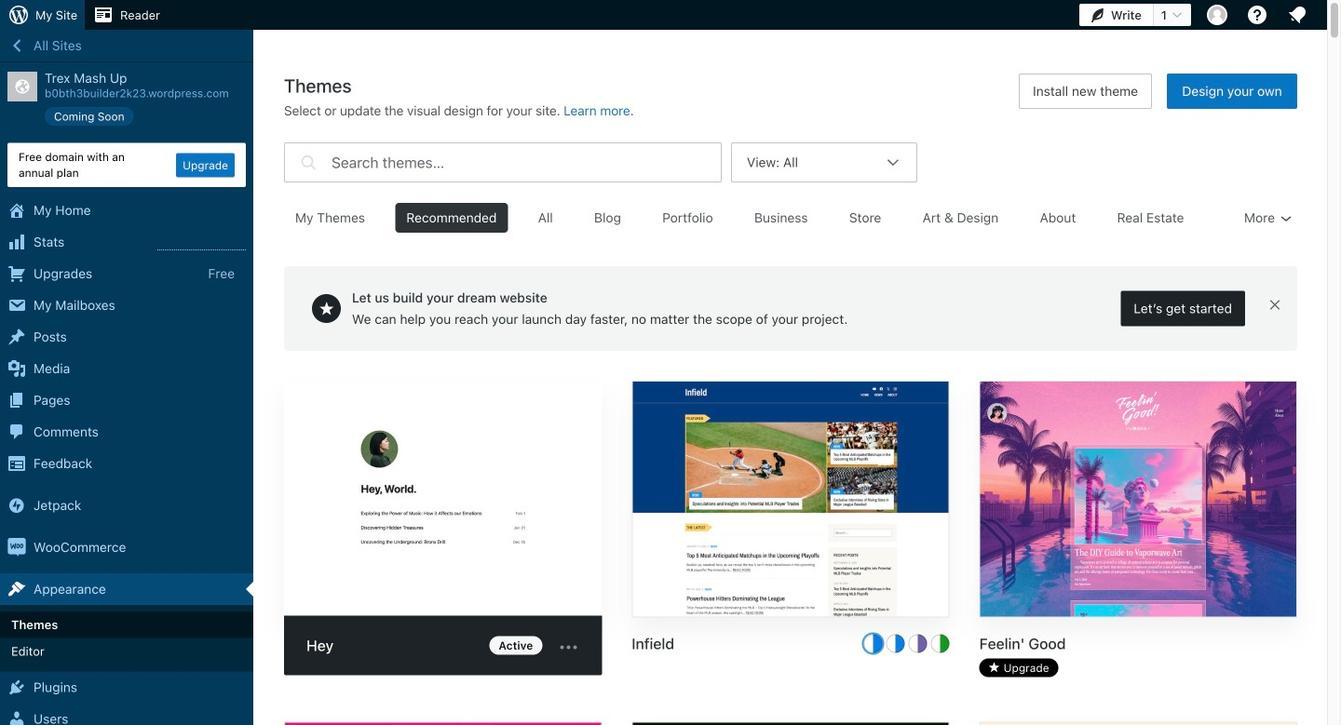 Task type: describe. For each thing, give the bounding box(es) containing it.
help image
[[1246, 4, 1269, 26]]

dismiss image
[[1268, 298, 1283, 312]]

hey is a simple personal blog theme. image
[[284, 381, 602, 620]]

my profile image
[[1207, 5, 1228, 25]]

a cheerful wordpress blogging theme dedicated to all things homemade and delightful. image
[[980, 723, 1296, 726]]

more options for theme hey image
[[557, 637, 580, 659]]

open search image
[[296, 138, 320, 187]]

Search search field
[[332, 143, 721, 182]]



Task type: vqa. For each thing, say whether or not it's contained in the screenshot.
Inspired By The Iconic Worlds Of Minecraft And Minetest, Bedrock Is A Blog Theme That Reminds The Immersive Experience Of These Games.
yes



Task type: locate. For each thing, give the bounding box(es) containing it.
1 vertical spatial img image
[[7, 538, 26, 557]]

inspired by the iconic worlds of minecraft and minetest, bedrock is a blog theme that reminds the immersive experience of these games. image
[[633, 723, 949, 726]]

img image
[[7, 497, 26, 515], [7, 538, 26, 557]]

None search field
[[284, 138, 722, 187]]

highest hourly views 0 image
[[157, 239, 246, 251]]

1 img image from the top
[[7, 497, 26, 515]]

manage your notifications image
[[1286, 4, 1309, 26]]

a blog theme with a bold vaporwave aesthetic. its nostalgic atmosphere pays homage to the 80s and early 90s. image
[[980, 382, 1296, 619]]

cakely is a business theme perfect for bakers or cake makers with a vibrant colour. image
[[285, 723, 601, 726]]

0 vertical spatial img image
[[7, 497, 26, 515]]

2 img image from the top
[[7, 538, 26, 557]]

a passionate sports fan blog celebrating your favorite game. image
[[633, 382, 949, 619]]



